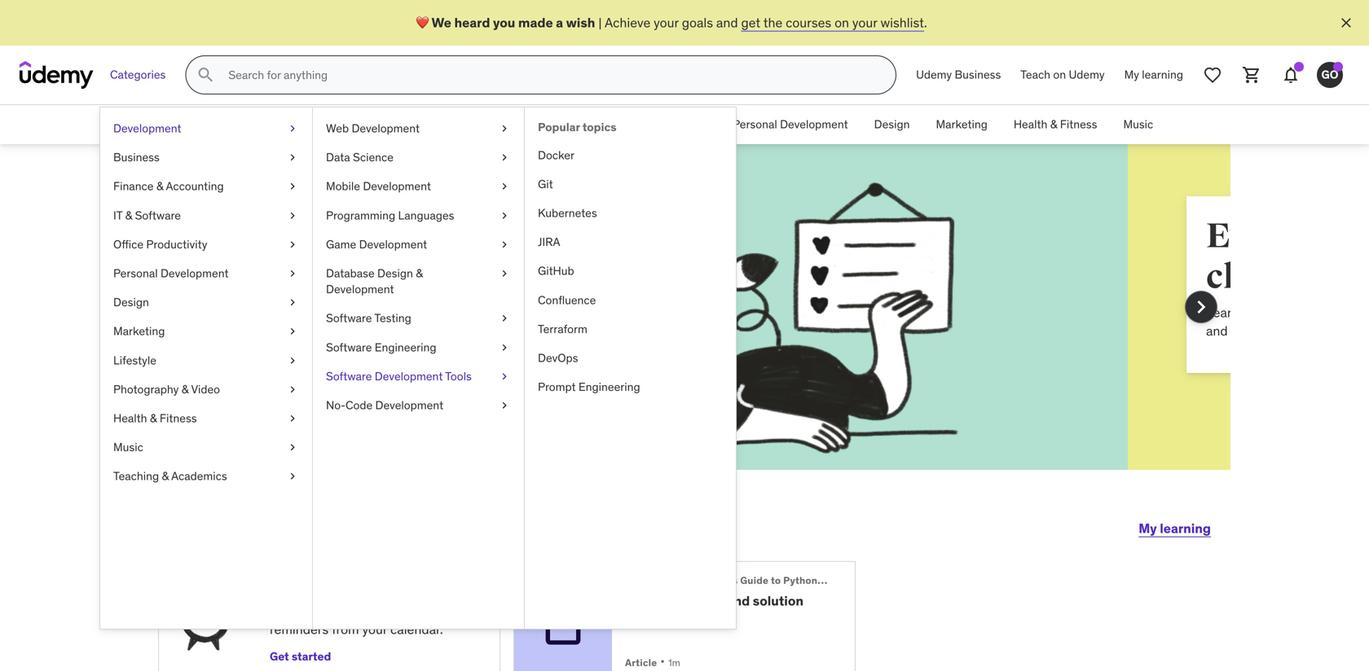 Task type: locate. For each thing, give the bounding box(es) containing it.
your right reach at the right of page
[[1273, 305, 1298, 321]]

xsmall image inside photography & video link
[[286, 382, 299, 398]]

1 vertical spatial fitness
[[160, 411, 197, 426]]

mobile
[[326, 179, 360, 194]]

xsmall image for design
[[286, 295, 299, 311]]

.
[[925, 14, 928, 31]]

fitness
[[1061, 117, 1098, 132], [160, 411, 197, 426]]

day inside schedule time to learn a little each day adds up. get reminders from your calendar.
[[341, 604, 362, 620]]

xsmall image inside development link
[[286, 121, 299, 137]]

xsmall image inside music link
[[286, 440, 299, 456]]

1 vertical spatial productivity
[[146, 237, 207, 252]]

1 horizontal spatial engineering
[[579, 380, 641, 395]]

& down teach on udemy link
[[1051, 117, 1058, 132]]

1 horizontal spatial on
[[835, 14, 850, 31]]

1 horizontal spatial get
[[270, 650, 289, 665]]

beginners
[[689, 575, 738, 587]]

finance & accounting link up "mobile development" link
[[369, 105, 506, 144]]

productivity up true.
[[146, 237, 207, 252]]

finance & accounting link for health & fitness
[[369, 105, 506, 144]]

xsmall image inside software development tools 'link'
[[498, 369, 511, 385]]

your left goals
[[654, 14, 679, 31]]

goals. right toward
[[280, 323, 314, 340]]

to right 'time'
[[362, 579, 375, 596]]

0 vertical spatial office productivity link
[[600, 105, 720, 144]]

my learning link
[[1115, 55, 1194, 95], [1139, 510, 1212, 549]]

health & fitness down photography
[[113, 411, 197, 426]]

data science link
[[313, 143, 524, 172]]

xsmall image inside the teaching & academics link
[[286, 469, 299, 485]]

and inside the 'the ultimate beginners guide to python programming 11. homework and solution'
[[727, 593, 750, 610]]

you up rewards.
[[1213, 305, 1234, 321]]

personal development link
[[720, 105, 862, 144], [100, 259, 312, 288]]

xsmall image for development
[[286, 121, 299, 137]]

xsmall image inside "lifestyle" link
[[286, 353, 299, 369]]

1 horizontal spatial finance
[[383, 117, 423, 132]]

office up docker link
[[613, 117, 643, 132]]

0 horizontal spatial get
[[190, 305, 211, 321]]

udemy down .
[[917, 67, 952, 82]]

day up reach at the right of page
[[1227, 215, 1286, 258]]

little
[[281, 604, 307, 620]]

programming languages
[[326, 208, 455, 223]]

office productivity up true.
[[113, 237, 207, 252]]

no-code development
[[326, 398, 444, 413]]

jira link
[[525, 228, 736, 257]]

it left popular
[[519, 117, 528, 132]]

get inside button
[[270, 650, 289, 665]]

engineering up software development tools
[[375, 340, 437, 355]]

xsmall image inside game development link
[[498, 237, 511, 253]]

1 vertical spatial marketing
[[113, 324, 165, 339]]

fitness down photography & video
[[160, 411, 197, 426]]

1 vertical spatial health
[[113, 411, 147, 426]]

0 vertical spatial day
[[1227, 215, 1286, 258]]

0 horizontal spatial udemy
[[917, 67, 952, 82]]

get inside get the courses on your wishlist
[[190, 305, 211, 321]]

0 horizontal spatial music
[[113, 440, 143, 455]]

web
[[326, 121, 349, 136]]

fitness down teach on udemy link
[[1061, 117, 1098, 132]]

finance for lifestyle
[[113, 179, 154, 194]]

1 horizontal spatial goals.
[[1301, 305, 1336, 321]]

goals. right reach at the right of page
[[1301, 305, 1336, 321]]

development for web development link
[[352, 121, 420, 136]]

office up "wish?"
[[113, 237, 144, 252]]

get left the started
[[270, 650, 289, 665]]

1 vertical spatial office productivity
[[113, 237, 207, 252]]

notifications image
[[1282, 65, 1301, 85]]

health & fitness link down "video"
[[100, 404, 312, 433]]

xsmall image for teaching & academics
[[286, 469, 299, 485]]

xsmall image
[[498, 121, 511, 137], [498, 150, 511, 166], [286, 179, 299, 195], [498, 179, 511, 195], [498, 208, 511, 224], [286, 237, 299, 253], [286, 266, 299, 282], [286, 295, 299, 311], [286, 353, 299, 369], [498, 369, 511, 385], [286, 411, 299, 427], [286, 440, 299, 456], [286, 469, 299, 485]]

github
[[538, 264, 575, 279]]

xsmall image inside data science link
[[498, 150, 511, 166]]

0 vertical spatial personal development
[[733, 117, 849, 132]]

udemy business link
[[907, 55, 1011, 95]]

wishlist
[[881, 14, 925, 31], [32, 323, 75, 340]]

xsmall image for photography & video
[[286, 382, 299, 398]]

1 vertical spatial it & software link
[[100, 201, 312, 230]]

courses up toward
[[236, 305, 282, 321]]

0 vertical spatial it & software link
[[506, 105, 600, 144]]

get
[[190, 305, 211, 321], [418, 604, 439, 620], [270, 650, 289, 665]]

0 vertical spatial office productivity
[[613, 117, 707, 132]]

xsmall image inside software testing link
[[498, 311, 511, 327]]

business link for lifestyle
[[100, 143, 312, 172]]

design for health & fitness
[[875, 117, 910, 132]]

1 horizontal spatial office productivity
[[613, 117, 707, 132]]

my for topmost my learning link
[[1125, 67, 1140, 82]]

❤️   we heard you made a wish | achieve your goals and get the courses on your wishlist .
[[416, 14, 928, 31]]

the ultimate beginners guide to python programming 11. homework and solution
[[625, 575, 886, 610]]

finance up data science link
[[383, 117, 423, 132]]

make
[[163, 215, 253, 258], [78, 305, 110, 321]]

1 horizontal spatial udemy
[[1069, 67, 1105, 82]]

to
[[63, 305, 75, 321], [771, 575, 781, 587], [362, 579, 375, 596]]

game
[[326, 237, 356, 252]]

accounting
[[435, 117, 493, 132], [166, 179, 224, 194]]

finance & accounting link down development link
[[100, 172, 312, 201]]

1 vertical spatial office productivity link
[[100, 230, 312, 259]]

software for software engineering
[[326, 340, 372, 355]]

health & fitness for right the health & fitness link
[[1014, 117, 1098, 132]]

github link
[[525, 257, 736, 286]]

get up and take the first step toward your goals.
[[190, 305, 211, 321]]

1 vertical spatial accounting
[[166, 179, 224, 194]]

health & fitness
[[1014, 117, 1098, 132], [113, 411, 197, 426]]

my
[[1125, 67, 1140, 82], [1139, 521, 1158, 537]]

engineering for software engineering
[[375, 340, 437, 355]]

and inside the every day a littl learning helps you reach your goals. and reap the rewards.
[[1124, 323, 1146, 340]]

0 vertical spatial learning
[[1143, 67, 1184, 82]]

wishlist down time
[[32, 323, 75, 340]]

courses right the get
[[786, 14, 832, 31]]

popular topics
[[538, 120, 617, 135]]

1 vertical spatial day
[[341, 604, 362, 620]]

0 horizontal spatial it & software link
[[100, 201, 312, 230]]

to inside the 'the ultimate beginners guide to python programming 11. homework and solution'
[[771, 575, 781, 587]]

finance & accounting down development link
[[113, 179, 224, 194]]

development inside web development link
[[352, 121, 420, 136]]

personal development link for lifestyle
[[100, 259, 312, 288]]

business left teach
[[955, 67, 1002, 82]]

health down teach
[[1014, 117, 1048, 132]]

personal for health & fitness
[[733, 117, 778, 132]]

2 horizontal spatial to
[[771, 575, 781, 587]]

2 vertical spatial design
[[113, 295, 149, 310]]

xsmall image for it & software
[[286, 208, 299, 224]]

1 horizontal spatial music
[[1124, 117, 1154, 132]]

0 horizontal spatial productivity
[[146, 237, 207, 252]]

music for top music link
[[1124, 117, 1154, 132]]

office for health & fitness
[[613, 117, 643, 132]]

xsmall image for game development
[[498, 237, 511, 253]]

0 vertical spatial finance & accounting
[[383, 117, 493, 132]]

it for health & fitness
[[519, 117, 528, 132]]

the inside get the courses on your wishlist
[[214, 305, 233, 321]]

xsmall image inside database design & development link
[[498, 266, 511, 282]]

learning
[[1124, 305, 1176, 321]]

0 horizontal spatial design
[[113, 295, 149, 310]]

and left the get
[[717, 14, 738, 31]]

next image
[[1189, 294, 1215, 320]]

get
[[742, 14, 761, 31]]

business down development link
[[113, 150, 160, 165]]

& left "video"
[[182, 382, 189, 397]]

1 unread notification image
[[1295, 62, 1305, 72]]

a left littl
[[1292, 215, 1311, 258]]

0 vertical spatial health
[[1014, 117, 1048, 132]]

finance & accounting up data science link
[[383, 117, 493, 132]]

0 vertical spatial personal development link
[[720, 105, 862, 144]]

data science
[[326, 150, 394, 165]]

xsmall image for software development tools
[[498, 369, 511, 385]]

music
[[1124, 117, 1154, 132], [113, 440, 143, 455]]

business for lifestyle
[[113, 150, 160, 165]]

1 vertical spatial business
[[310, 117, 356, 132]]

time
[[331, 579, 360, 596]]

1 vertical spatial marketing link
[[100, 317, 312, 346]]

software development tools element
[[524, 108, 736, 629]]

accounting down development link
[[166, 179, 224, 194]]

office productivity link up true.
[[100, 230, 312, 259]]

goals.
[[1301, 305, 1336, 321], [280, 323, 314, 340]]

programming up game development
[[326, 208, 396, 223]]

it
[[519, 117, 528, 132], [113, 208, 122, 223]]

the inside the every day a littl learning helps you reach your goals. and reap the rewards.
[[1178, 323, 1197, 340]]

a left game
[[260, 215, 279, 258]]

development inside "mobile development" link
[[363, 179, 431, 194]]

a inside the every day a littl learning helps you reach your goals. and reap the rewards.
[[1292, 215, 1311, 258]]

software
[[541, 117, 587, 132], [135, 208, 181, 223], [326, 311, 372, 326], [326, 340, 372, 355], [326, 369, 372, 384]]

development for "mobile development" link
[[363, 179, 431, 194]]

office productivity up docker link
[[613, 117, 707, 132]]

helps
[[1179, 305, 1210, 321]]

productivity for health & fitness
[[646, 117, 707, 132]]

engineering down devops link
[[579, 380, 641, 395]]

the down helps
[[1178, 323, 1197, 340]]

1 horizontal spatial make
[[163, 215, 253, 258]]

teach
[[1021, 67, 1051, 82]]

testing
[[375, 311, 412, 326]]

1 vertical spatial finance
[[113, 179, 154, 194]]

a left wish
[[556, 14, 563, 31]]

development inside software development tools 'link'
[[375, 369, 443, 384]]

xsmall image for finance & accounting
[[286, 179, 299, 195]]

you right did
[[98, 215, 157, 258]]

health & fitness link
[[1001, 105, 1111, 144], [100, 404, 312, 433]]

0 horizontal spatial wishlist
[[32, 323, 75, 340]]

1 vertical spatial courses
[[236, 305, 282, 321]]

2 horizontal spatial design
[[875, 117, 910, 132]]

xsmall image inside design 'link'
[[286, 295, 299, 311]]

1 horizontal spatial office
[[613, 117, 643, 132]]

the
[[764, 14, 783, 31], [214, 305, 233, 321], [132, 323, 151, 340], [1178, 323, 1197, 340]]

0 horizontal spatial finance & accounting
[[113, 179, 224, 194]]

finance up did you make a wish?
[[113, 179, 154, 194]]

1 horizontal spatial day
[[1227, 215, 1286, 258]]

teach on udemy link
[[1011, 55, 1115, 95]]

business up "data" at left
[[310, 117, 356, 132]]

no-
[[326, 398, 346, 413]]

0 vertical spatial it & software
[[519, 117, 587, 132]]

xsmall image for music
[[286, 440, 299, 456]]

music for music link to the bottom
[[113, 440, 143, 455]]

1 vertical spatial health & fitness
[[113, 411, 197, 426]]

marketing
[[936, 117, 988, 132], [113, 324, 165, 339]]

business
[[955, 67, 1002, 82], [310, 117, 356, 132], [113, 150, 160, 165]]

0 horizontal spatial courses
[[236, 305, 282, 321]]

xsmall image for programming languages
[[498, 208, 511, 224]]

&
[[426, 117, 433, 132], [531, 117, 538, 132], [1051, 117, 1058, 132], [156, 179, 163, 194], [125, 208, 132, 223], [416, 266, 423, 281], [182, 382, 189, 397], [150, 411, 157, 426], [162, 469, 169, 484]]

finance & accounting for lifestyle
[[113, 179, 224, 194]]

1 vertical spatial it & software
[[113, 208, 181, 223]]

make for to
[[78, 305, 110, 321]]

xsmall image inside web development link
[[498, 121, 511, 137]]

video
[[191, 382, 220, 397]]

marketing link
[[923, 105, 1001, 144], [100, 317, 312, 346]]

on
[[835, 14, 850, 31], [1054, 67, 1067, 82], [285, 305, 300, 321]]

categories button
[[100, 55, 176, 95]]

productivity for lifestyle
[[146, 237, 207, 252]]

0 horizontal spatial design link
[[100, 288, 312, 317]]

& down game development link
[[416, 266, 423, 281]]

it right did
[[113, 208, 122, 223]]

0 vertical spatial health & fitness link
[[1001, 105, 1111, 144]]

& right the teaching
[[162, 469, 169, 484]]

your inside schedule time to learn a little each day adds up. get reminders from your calendar.
[[362, 622, 387, 639]]

& right did
[[125, 208, 132, 223]]

xsmall image for office productivity
[[286, 237, 299, 253]]

2 vertical spatial on
[[285, 305, 300, 321]]

popular
[[538, 120, 580, 135]]

engineering
[[375, 340, 437, 355], [579, 380, 641, 395]]

0 horizontal spatial marketing link
[[100, 317, 312, 346]]

development for 'personal development' link for health & fitness
[[780, 117, 849, 132]]

learning
[[1143, 67, 1184, 82], [1160, 521, 1212, 537]]

0 horizontal spatial a
[[260, 215, 279, 258]]

1 vertical spatial music
[[113, 440, 143, 455]]

it & software link for health & fitness
[[506, 105, 600, 144]]

1 vertical spatial wishlist
[[32, 323, 75, 340]]

health & fitness down teach on udemy link
[[1014, 117, 1098, 132]]

engineering inside software development tools element
[[579, 380, 641, 395]]

1 vertical spatial engineering
[[579, 380, 641, 395]]

wishlist inside get the courses on your wishlist
[[32, 323, 75, 340]]

my for my learning link to the bottom
[[1139, 521, 1158, 537]]

day inside the every day a littl learning helps you reach your goals. and reap the rewards.
[[1227, 215, 1286, 258]]

shopping cart with 0 items image
[[1243, 65, 1262, 85]]

xsmall image for personal development
[[286, 266, 299, 282]]

health & fitness link down teach on udemy link
[[1001, 105, 1111, 144]]

to up solution
[[771, 575, 781, 587]]

personal development for health & fitness
[[733, 117, 849, 132]]

your down adds
[[362, 622, 387, 639]]

design
[[875, 117, 910, 132], [378, 266, 413, 281], [113, 295, 149, 310]]

1 vertical spatial health & fitness link
[[100, 404, 312, 433]]

productivity up docker link
[[646, 117, 707, 132]]

0 horizontal spatial make
[[78, 305, 110, 321]]

1 horizontal spatial business
[[310, 117, 356, 132]]

xsmall image
[[286, 121, 299, 137], [286, 150, 299, 166], [286, 208, 299, 224], [498, 237, 511, 253], [498, 266, 511, 282], [498, 311, 511, 327], [286, 324, 299, 340], [498, 340, 511, 356], [286, 382, 299, 398], [498, 398, 511, 414]]

xsmall image inside programming languages link
[[498, 208, 511, 224]]

and down learning
[[1124, 323, 1146, 340]]

learning,
[[293, 509, 412, 543]]

web development
[[326, 121, 420, 136]]

0 horizontal spatial personal development
[[113, 266, 229, 281]]

ultimate
[[645, 575, 687, 587]]

0 horizontal spatial office productivity
[[113, 237, 207, 252]]

1 vertical spatial design link
[[100, 288, 312, 317]]

❤️
[[416, 14, 429, 31]]

0 vertical spatial get
[[190, 305, 211, 321]]

development inside game development link
[[359, 237, 427, 252]]

docker link
[[525, 141, 736, 170]]

business for health & fitness
[[310, 117, 356, 132]]

1 horizontal spatial it & software link
[[506, 105, 600, 144]]

design link for health & fitness
[[862, 105, 923, 144]]

office for lifestyle
[[113, 237, 144, 252]]

your down database
[[303, 305, 328, 321]]

software for software development tools
[[326, 369, 372, 384]]

1 horizontal spatial it & software
[[519, 117, 587, 132]]

the up toward
[[214, 305, 233, 321]]

1 horizontal spatial it
[[519, 117, 528, 132]]

xsmall image inside no-code development link
[[498, 398, 511, 414]]

photography & video
[[113, 382, 220, 397]]

business link for health & fitness
[[297, 105, 369, 144]]

day up from
[[341, 604, 362, 620]]

get up calendar.
[[418, 604, 439, 620]]

you left made on the top left of page
[[493, 14, 516, 31]]

Search for anything text field
[[225, 61, 877, 89]]

xsmall image inside software engineering link
[[498, 340, 511, 356]]

engineering for prompt engineering
[[579, 380, 641, 395]]

time
[[32, 305, 60, 321]]

marketing down the udemy business link
[[936, 117, 988, 132]]

0 vertical spatial finance
[[383, 117, 423, 132]]

1 vertical spatial on
[[1054, 67, 1067, 82]]

0 vertical spatial courses
[[786, 14, 832, 31]]

2 horizontal spatial you
[[1213, 305, 1234, 321]]

xsmall image inside office productivity 'link'
[[286, 237, 299, 253]]

0 vertical spatial accounting
[[435, 117, 493, 132]]

1 vertical spatial personal development link
[[100, 259, 312, 288]]

office
[[613, 117, 643, 132], [113, 237, 144, 252]]

wishlist up udemy business
[[881, 14, 925, 31]]

2 vertical spatial get
[[270, 650, 289, 665]]

get for started
[[270, 650, 289, 665]]

personal development for lifestyle
[[113, 266, 229, 281]]

my learning
[[1125, 67, 1184, 82], [1139, 521, 1212, 537]]

development inside the database design & development
[[326, 282, 394, 297]]

0 horizontal spatial finance & accounting link
[[100, 172, 312, 201]]

1 vertical spatial finance & accounting link
[[100, 172, 312, 201]]

personal for lifestyle
[[113, 266, 158, 281]]

on inside get the courses on your wishlist
[[285, 305, 300, 321]]

1 vertical spatial finance & accounting
[[113, 179, 224, 194]]

article • 1m
[[625, 654, 681, 671]]

udemy right teach
[[1069, 67, 1105, 82]]

it & software for health & fitness
[[519, 117, 587, 132]]

and down guide
[[727, 593, 750, 610]]

personal development
[[733, 117, 849, 132], [113, 266, 229, 281]]

1 vertical spatial get
[[418, 604, 439, 620]]

1 horizontal spatial finance & accounting link
[[369, 105, 506, 144]]

0 vertical spatial productivity
[[646, 117, 707, 132]]

business link
[[297, 105, 369, 144], [100, 143, 312, 172]]

0 horizontal spatial programming
[[326, 208, 396, 223]]

1 vertical spatial you
[[98, 215, 157, 258]]

0 vertical spatial my
[[1125, 67, 1140, 82]]

development inside development link
[[113, 121, 181, 136]]

1 horizontal spatial health & fitness
[[1014, 117, 1098, 132]]

xsmall image inside "mobile development" link
[[498, 179, 511, 195]]

0 horizontal spatial you
[[98, 215, 157, 258]]

0 vertical spatial on
[[835, 14, 850, 31]]

0 vertical spatial health & fitness
[[1014, 117, 1098, 132]]

health down photography
[[113, 411, 147, 426]]

to right time
[[63, 305, 75, 321]]

make inside did you make a wish?
[[163, 215, 253, 258]]

1 vertical spatial personal
[[113, 266, 158, 281]]

your
[[654, 14, 679, 31], [853, 14, 878, 31], [303, 305, 328, 321], [1273, 305, 1298, 321], [252, 323, 277, 340], [362, 622, 387, 639]]

mobile development link
[[313, 172, 524, 201]]

accounting for lifestyle
[[166, 179, 224, 194]]

0 horizontal spatial health
[[113, 411, 147, 426]]

marketing down come
[[113, 324, 165, 339]]

office productivity link up git link at the top of the page
[[600, 105, 720, 144]]

& up data science link
[[426, 117, 433, 132]]

guide
[[741, 575, 769, 587]]

xsmall image for data science
[[498, 150, 511, 166]]

it & software for lifestyle
[[113, 208, 181, 223]]

1 horizontal spatial programming
[[820, 575, 886, 587]]

office productivity for lifestyle
[[113, 237, 207, 252]]

1 vertical spatial make
[[78, 305, 110, 321]]

0 horizontal spatial health & fitness
[[113, 411, 197, 426]]

accounting up data science link
[[435, 117, 493, 132]]

1 horizontal spatial music link
[[1111, 105, 1167, 144]]

office productivity link
[[600, 105, 720, 144], [100, 230, 312, 259]]

we
[[432, 14, 452, 31]]

programming right python
[[820, 575, 886, 587]]

submit search image
[[196, 65, 216, 85]]



Task type: vqa. For each thing, say whether or not it's contained in the screenshot.
Let's at left bottom
yes



Task type: describe. For each thing, give the bounding box(es) containing it.
development for software development tools 'link'
[[375, 369, 443, 384]]

kubernetes link
[[525, 199, 736, 228]]

make for you
[[163, 215, 253, 258]]

1 horizontal spatial you
[[493, 14, 516, 31]]

up.
[[397, 604, 415, 620]]

true.
[[160, 305, 186, 321]]

schedule time to learn a little each day adds up. get reminders from your calendar.
[[270, 579, 443, 639]]

did
[[32, 215, 91, 258]]

xsmall image for mobile development
[[498, 179, 511, 195]]

made
[[518, 14, 553, 31]]

wishlist image
[[1203, 65, 1223, 85]]

kubernetes
[[538, 206, 597, 221]]

database
[[326, 266, 375, 281]]

article
[[625, 657, 657, 670]]

|
[[599, 14, 602, 31]]

and take the first step toward your goals.
[[75, 323, 314, 340]]

business inside the udemy business link
[[955, 67, 1002, 82]]

reap
[[1149, 323, 1175, 340]]

the
[[625, 575, 643, 587]]

every
[[1124, 215, 1221, 258]]

udemy image
[[20, 61, 94, 89]]

software testing
[[326, 311, 412, 326]]

1 vertical spatial my learning
[[1139, 521, 1212, 537]]

xsmall image for software testing
[[498, 311, 511, 327]]

git link
[[525, 170, 736, 199]]

you inside the every day a littl learning helps you reach your goals. and reap the rewards.
[[1213, 305, 1234, 321]]

reminders
[[270, 622, 329, 639]]

design link for lifestyle
[[100, 288, 312, 317]]

jira
[[538, 235, 561, 250]]

software testing link
[[313, 304, 524, 333]]

a
[[270, 604, 278, 620]]

lifestyle link
[[100, 346, 312, 375]]

python
[[784, 575, 818, 587]]

photography
[[113, 382, 179, 397]]

goals. inside the every day a littl learning helps you reach your goals. and reap the rewards.
[[1301, 305, 1336, 321]]

gary
[[417, 509, 482, 543]]

achieve
[[605, 14, 651, 31]]

no-code development link
[[313, 391, 524, 420]]

software development tools
[[326, 369, 472, 384]]

programming inside the 'the ultimate beginners guide to python programming 11. homework and solution'
[[820, 575, 886, 587]]

homework
[[644, 593, 724, 610]]

your inside the every day a littl learning helps you reach your goals. and reap the rewards.
[[1273, 305, 1298, 321]]

xsmall image for database design & development
[[498, 266, 511, 282]]

0 vertical spatial my learning link
[[1115, 55, 1194, 95]]

1 horizontal spatial courses
[[786, 14, 832, 31]]

started
[[292, 650, 331, 665]]

it & software link for lifestyle
[[100, 201, 312, 230]]

tools
[[445, 369, 472, 384]]

1 horizontal spatial health
[[1014, 117, 1048, 132]]

1 horizontal spatial health & fitness link
[[1001, 105, 1111, 144]]

get inside schedule time to learn a little each day adds up. get reminders from your calendar.
[[418, 604, 439, 620]]

programming languages link
[[313, 201, 524, 230]]

development for 'personal development' link associated with lifestyle
[[161, 266, 229, 281]]

0 horizontal spatial goals.
[[280, 323, 314, 340]]

marketing for health & fitness
[[936, 117, 988, 132]]

terraform
[[538, 322, 588, 337]]

development for game development link
[[359, 237, 427, 252]]

development link
[[100, 114, 312, 143]]

goals
[[682, 14, 713, 31]]

& inside the database design & development
[[416, 266, 423, 281]]

xsmall image for no-code development
[[498, 398, 511, 414]]

it for lifestyle
[[113, 208, 122, 223]]

and left take
[[79, 323, 100, 340]]

teaching & academics link
[[100, 462, 312, 491]]

2 udemy from the left
[[1069, 67, 1105, 82]]

accounting for health & fitness
[[435, 117, 493, 132]]

topics
[[583, 120, 617, 135]]

1 vertical spatial music link
[[100, 433, 312, 462]]

time to make it come true.
[[32, 305, 190, 321]]

teaching
[[113, 469, 159, 484]]

prompt engineering link
[[525, 373, 736, 402]]

you inside did you make a wish?
[[98, 215, 157, 258]]

get the courses on your wishlist
[[32, 305, 328, 340]]

office productivity link for lifestyle
[[100, 230, 312, 259]]

•
[[661, 654, 665, 671]]

heard
[[455, 14, 490, 31]]

software development tools link
[[313, 362, 524, 391]]

go
[[1322, 67, 1339, 82]]

get started
[[270, 650, 331, 665]]

learn
[[378, 579, 410, 596]]

xsmall image for marketing
[[286, 324, 299, 340]]

get the courses on your wishlist link
[[742, 14, 925, 31]]

take
[[103, 323, 129, 340]]

0 vertical spatial my learning
[[1125, 67, 1184, 82]]

carousel element
[[0, 144, 1370, 510]]

1 vertical spatial my learning link
[[1139, 510, 1212, 549]]

0 vertical spatial music link
[[1111, 105, 1167, 144]]

0 horizontal spatial health & fitness link
[[100, 404, 312, 433]]

first
[[154, 323, 177, 340]]

your right toward
[[252, 323, 277, 340]]

let's start learning, gary
[[158, 509, 482, 543]]

0 vertical spatial fitness
[[1061, 117, 1098, 132]]

docker
[[538, 148, 575, 162]]

prompt
[[538, 380, 576, 395]]

git
[[538, 177, 553, 192]]

mobile development
[[326, 179, 431, 194]]

xsmall image for lifestyle
[[286, 353, 299, 369]]

11. homework and solution link
[[625, 593, 829, 610]]

xsmall image for business
[[286, 150, 299, 166]]

finance for health & fitness
[[383, 117, 423, 132]]

come
[[124, 305, 157, 321]]

schedule
[[270, 579, 328, 596]]

you have alerts image
[[1334, 62, 1344, 72]]

& inside the teaching & academics link
[[162, 469, 169, 484]]

1 horizontal spatial wishlist
[[881, 14, 925, 31]]

software engineering
[[326, 340, 437, 355]]

calendar.
[[391, 622, 443, 639]]

database design & development link
[[313, 259, 524, 304]]

office productivity for health & fitness
[[613, 117, 707, 132]]

a inside did you make a wish?
[[260, 215, 279, 258]]

udemy business
[[917, 67, 1002, 82]]

the down come
[[132, 323, 151, 340]]

categories
[[110, 67, 166, 82]]

marketing link for lifestyle
[[100, 317, 312, 346]]

from
[[332, 622, 359, 639]]

office productivity link for health & fitness
[[600, 105, 720, 144]]

& up did you make a wish?
[[156, 179, 163, 194]]

& down photography
[[150, 411, 157, 426]]

get started button
[[270, 646, 331, 669]]

courses inside get the courses on your wishlist
[[236, 305, 282, 321]]

terraform link
[[525, 315, 736, 344]]

get for the
[[190, 305, 211, 321]]

photography & video link
[[100, 375, 312, 404]]

devops link
[[525, 344, 736, 373]]

your left .
[[853, 14, 878, 31]]

it
[[113, 305, 121, 321]]

2 horizontal spatial on
[[1054, 67, 1067, 82]]

& left popular
[[531, 117, 538, 132]]

software for software testing
[[326, 311, 372, 326]]

0 horizontal spatial fitness
[[160, 411, 197, 426]]

11.
[[625, 593, 641, 610]]

finance & accounting for health & fitness
[[383, 117, 493, 132]]

marketing link for health & fitness
[[923, 105, 1001, 144]]

xsmall image for web development
[[498, 121, 511, 137]]

design inside the database design & development
[[378, 266, 413, 281]]

every day a littl learning helps you reach your goals. and reap the rewards.
[[1124, 215, 1370, 340]]

the right the get
[[764, 14, 783, 31]]

close image
[[1339, 15, 1355, 31]]

languages
[[398, 208, 455, 223]]

teaching & academics
[[113, 469, 227, 484]]

prompt engineering
[[538, 380, 641, 395]]

wish
[[566, 14, 595, 31]]

personal development link for health & fitness
[[720, 105, 862, 144]]

to inside carousel 'element'
[[63, 305, 75, 321]]

data
[[326, 150, 350, 165]]

code
[[346, 398, 373, 413]]

health & fitness for leftmost the health & fitness link
[[113, 411, 197, 426]]

lifestyle
[[113, 353, 156, 368]]

to inside schedule time to learn a little each day adds up. get reminders from your calendar.
[[362, 579, 375, 596]]

1 horizontal spatial a
[[556, 14, 563, 31]]

get the courses on your wishlist link
[[32, 305, 328, 340]]

1 vertical spatial learning
[[1160, 521, 1212, 537]]

design for lifestyle
[[113, 295, 149, 310]]

& inside photography & video link
[[182, 382, 189, 397]]

step
[[180, 323, 206, 340]]

go link
[[1311, 55, 1350, 95]]

development inside no-code development link
[[376, 398, 444, 413]]

xsmall image for health & fitness
[[286, 411, 299, 427]]

1 udemy from the left
[[917, 67, 952, 82]]

marketing for lifestyle
[[113, 324, 165, 339]]

xsmall image for software engineering
[[498, 340, 511, 356]]

littl
[[1318, 215, 1370, 258]]

your inside get the courses on your wishlist
[[303, 305, 328, 321]]

finance & accounting link for lifestyle
[[100, 172, 312, 201]]



